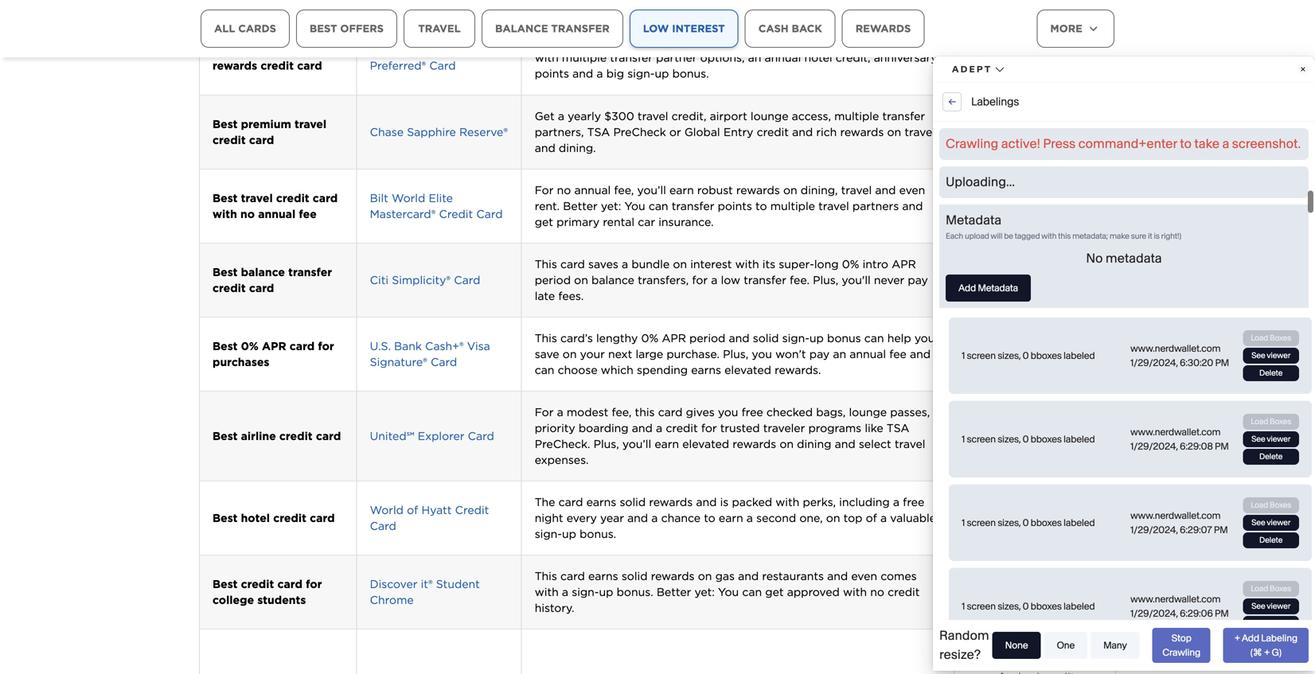 Task type: describe. For each thing, give the bounding box(es) containing it.
a down the interest
[[711, 273, 718, 286]]

card inside the best balance transfer credit card
[[249, 281, 274, 294]]

best for best offers
[[310, 22, 337, 35]]

card inside best travel credit card with no annual fee
[[313, 191, 338, 204]]

entry
[[724, 124, 753, 138]]

and up partners
[[875, 183, 896, 196]]

credit inside get a yearly $300 travel credit, airport lounge access, multiple transfer partners, tsa precheck or global entry credit and rich rewards on travel and dining.
[[757, 124, 789, 138]]

top
[[844, 511, 863, 524]]

best airline credit cards
[[968, 429, 1098, 442]]

solid for on
[[622, 569, 648, 582]]

its
[[763, 257, 776, 270]]

rewards inside for a modest fee, this card gives you free checked bags, lounge passes, priority boarding and a credit for trusted traveler programs like tsa precheck. plus, you'll earn elevated rewards on dining and select travel expenses.
[[733, 437, 776, 450]]

fee, for and
[[612, 405, 632, 418]]

earn inside the for a reasonable fee you'll earn rich, flexible rewards in many categories, with multiple transfer partner options, an annual hotel credit, anniversary points and a big sign-up bonus.
[[683, 34, 708, 48]]

travel up partners
[[841, 183, 872, 196]]

for inside for a modest fee, this card gives you free checked bags, lounge passes, priority boarding and a credit for trusted traveler programs like tsa precheck. plus, you'll earn elevated rewards on dining and select travel expenses.
[[701, 421, 717, 434]]

earns for on
[[588, 569, 618, 582]]

world inside world of hyatt credit card
[[370, 503, 404, 516]]

best for best airline credit card
[[213, 429, 238, 442]]

pay inside this card saves a bundle on interest with its super-long 0% intro apr period on balance transfers, for a low transfer fee. plus, you'll never pay late fees.
[[908, 273, 928, 286]]

yearly
[[568, 108, 601, 122]]

purpose
[[259, 42, 305, 56]]

on up fees. on the top left
[[574, 273, 588, 286]]

best hotel credit cards
[[968, 511, 1092, 524]]

transfer inside this card saves a bundle on interest with its super-long 0% intro apr period on balance transfers, for a low transfer fee. plus, you'll never pay late fees.
[[744, 273, 786, 286]]

flexible
[[738, 34, 777, 48]]

hotel for best hotel credit cards
[[995, 511, 1023, 524]]

can inside this card earns solid rewards on gas and restaurants and even comes with a sign-up bonus. better yet: you can get approved with no credit history.
[[742, 585, 762, 598]]

this card's lengthy 0% apr period and solid sign-up bonus can help you save on your next large purchase. plus, you won't pay an annual fee and can choose which spending earns elevated rewards.
[[535, 331, 935, 376]]

annual inside the this card's lengthy 0% apr period and solid sign-up bonus can help you save on your next large purchase. plus, you won't pay an annual fee and can choose which spending earns elevated rewards.
[[850, 347, 886, 360]]

best for best travel credit card with no annual fee
[[213, 191, 238, 204]]

and right gas
[[738, 569, 759, 582]]

history.
[[535, 601, 574, 614]]

earn inside for no annual fee, you'll earn robust rewards on dining, travel and even rent. better yet: you can transfer points to multiple travel partners and get primary rental car insurance.
[[670, 183, 694, 196]]

and right year
[[627, 511, 648, 524]]

packed
[[732, 495, 772, 508]]

0% inside best 0% apr card for purchases
[[241, 339, 259, 352]]

best for best 0% apr card for purchases
[[213, 339, 238, 352]]

best credit cards for bad credit link
[[999, 654, 1093, 674]]

best for best balance transfer credit card
[[213, 265, 238, 278]]

a down including
[[881, 511, 887, 524]]

to inside the card earns solid rewards and is packed with perks, including a free night every year and a chance to earn a second one, on top of a valuable sign-up bonus.
[[704, 511, 716, 524]]

you inside for a modest fee, this card gives you free checked bags, lounge passes, priority boarding and a credit for trusted traveler programs like tsa precheck. plus, you'll earn elevated rewards on dining and select travel expenses.
[[718, 405, 738, 418]]

airport
[[710, 108, 747, 122]]

a up priority on the bottom
[[557, 405, 563, 418]]

rewards inside best all-purpose travel rewards credit card
[[213, 58, 257, 72]]

earn inside for a modest fee, this card gives you free checked bags, lounge passes, priority boarding and a credit for trusted traveler programs like tsa precheck. plus, you'll earn elevated rewards on dining and select travel expenses.
[[655, 437, 679, 450]]

0% inside this card saves a bundle on interest with its super-long 0% intro apr period on balance transfers, for a low transfer fee. plus, you'll never pay late fees.
[[842, 257, 859, 270]]

restaurants
[[762, 569, 824, 582]]

balance inside this card saves a bundle on interest with its super-long 0% intro apr period on balance transfers, for a low transfer fee. plus, you'll never pay late fees.
[[592, 273, 634, 286]]

or
[[669, 124, 681, 138]]

credit inside for a modest fee, this card gives you free checked bags, lounge passes, priority boarding and a credit for trusted traveler programs like tsa precheck. plus, you'll earn elevated rewards on dining and select travel expenses.
[[666, 421, 698, 434]]

$300
[[604, 108, 634, 122]]

travel inside "best no-annual-fee travel credit cards"
[[968, 206, 998, 220]]

explorer
[[418, 429, 465, 442]]

fee inside best travel credit card with no annual fee
[[299, 206, 317, 220]]

best travel credit card with no annual fee
[[213, 191, 338, 220]]

cards inside "best no-annual-fee travel credit cards"
[[1037, 206, 1067, 220]]

rental
[[603, 214, 635, 228]]

a left the chance
[[651, 511, 658, 524]]

plus, inside the this card's lengthy 0% apr period and solid sign-up bonus can help you save on your next large purchase. plus, you won't pay an annual fee and can choose which spending earns elevated rewards.
[[723, 347, 749, 360]]

to inside for no annual fee, you'll earn robust rewards on dining, travel and even rent. better yet: you can transfer points to multiple travel partners and get primary rental car insurance.
[[756, 198, 767, 212]]

college inside best college student credit cards
[[995, 577, 1035, 590]]

this card earns solid rewards on gas and restaurants and even comes with a sign-up bonus. better yet: you can get approved with no credit history.
[[535, 569, 920, 614]]

premium for cards
[[995, 116, 1045, 130]]

hotel for best hotel credit card
[[241, 511, 270, 524]]

you'll for fee
[[651, 34, 680, 48]]

best for best premium travel credit card
[[213, 116, 238, 130]]

dining
[[797, 437, 831, 450]]

annual-
[[1014, 191, 1055, 204]]

best airline credit cards link
[[968, 429, 1098, 442]]

of inside the card earns solid rewards and is packed with perks, including a free night every year and a chance to earn a second one, on top of a valuable sign-up bonus.
[[866, 511, 877, 524]]

purchases
[[213, 355, 269, 368]]

card inside this card saves a bundle on interest with its super-long 0% intro apr period on balance transfers, for a low transfer fee. plus, you'll never pay late fees.
[[560, 257, 585, 270]]

credit inside best credit card for college students
[[241, 577, 274, 590]]

help
[[887, 331, 911, 344]]

best for best credit cards for bad credit
[[999, 654, 1024, 668]]

best premium credit cards
[[968, 116, 1080, 146]]

purchase.
[[667, 347, 720, 360]]

fee inside the for a reasonable fee you'll earn rich, flexible rewards in many categories, with multiple transfer partner options, an annual hotel credit, anniversary points and a big sign-up bonus.
[[630, 34, 648, 48]]

no inside best travel credit card with no annual fee
[[240, 206, 255, 220]]

you'll
[[842, 273, 871, 286]]

united℠ explorer card
[[370, 429, 494, 442]]

credit inside best all-purpose travel rewards credit card
[[261, 58, 294, 72]]

world inside bilt world elite mastercard® credit card
[[392, 191, 425, 204]]

precheck.
[[535, 437, 590, 450]]

best offers link
[[296, 10, 397, 48]]

world of hyatt credit card
[[370, 503, 489, 532]]

credit, inside get a yearly $300 travel credit, airport lounge access, multiple transfer partners, tsa precheck or global entry credit and rich rewards on travel and dining.
[[672, 108, 706, 122]]

for for for a modest fee, this card gives you free checked bags, lounge passes, priority boarding and a credit for trusted traveler programs like tsa precheck. plus, you'll earn elevated rewards on dining and select travel expenses.
[[535, 405, 554, 418]]

balance for cards
[[995, 265, 1038, 278]]

valuable
[[890, 511, 936, 524]]

best balance transfer credit card
[[213, 265, 332, 294]]

students
[[257, 593, 306, 606]]

card right simplicity®
[[454, 273, 480, 286]]

rewards inside for no annual fee, you'll earn robust rewards on dining, travel and even rent. better yet: you can transfer points to multiple travel partners and get primary rental car insurance.
[[736, 183, 780, 196]]

super-
[[779, 257, 814, 270]]

passes,
[[890, 405, 930, 418]]

chance
[[661, 511, 701, 524]]

for for for no annual fee, you'll earn robust rewards on dining, travel and even rent. better yet: you can transfer points to multiple travel partners and get primary rental car insurance.
[[535, 183, 554, 196]]

sign- inside the this card's lengthy 0% apr period and solid sign-up bonus can help you save on your next large purchase. plus, you won't pay an annual fee and can choose which spending earns elevated rewards.
[[782, 331, 810, 344]]

transfer inside the for a reasonable fee you'll earn rich, flexible rewards in many categories, with multiple transfer partner options, an annual hotel credit, anniversary points and a big sign-up bonus.
[[610, 50, 653, 64]]

chase for chase sapphire preferred® card
[[370, 42, 404, 56]]

rewards inside the for a reasonable fee you'll earn rich, flexible rewards in many categories, with multiple transfer partner options, an annual hotel credit, anniversary points and a big sign-up bonus.
[[781, 34, 824, 48]]

card right explorer
[[468, 429, 494, 442]]

credit inside bilt world elite mastercard® credit card
[[439, 206, 473, 220]]

credit inside best balance transfer credit cards
[[968, 281, 1000, 294]]

credit inside best premium travel credit card
[[213, 132, 246, 146]]

best premium credit cards link
[[968, 116, 1080, 146]]

dining.
[[559, 140, 596, 154]]

discover it® student chrome
[[370, 577, 480, 606]]

on up "transfers,"
[[673, 257, 687, 270]]

travel inside best travel credit card with no annual fee
[[241, 191, 273, 204]]

an inside the for a reasonable fee you'll earn rich, flexible rewards in many categories, with multiple transfer partner options, an annual hotel credit, anniversary points and a big sign-up bonus.
[[748, 50, 761, 64]]

best 0% credit cards
[[968, 347, 1082, 360]]

card inside chase sapphire preferred® card
[[429, 58, 456, 72]]

citi simplicity® card link
[[370, 273, 480, 286]]

travel up precheck
[[638, 108, 668, 122]]

big
[[606, 66, 624, 80]]

best travel credit cards
[[968, 50, 1095, 64]]

and down partners,
[[535, 140, 556, 154]]

best for best hotel credit card
[[213, 511, 238, 524]]

a left "reasonable" on the left of page
[[557, 34, 563, 48]]

bonus. inside the card earns solid rewards and is packed with perks, including a free night every year and a chance to earn a second one, on top of a valuable sign-up bonus.
[[580, 527, 616, 540]]

every
[[567, 511, 597, 524]]

travel inside for a modest fee, this card gives you free checked bags, lounge passes, priority boarding and a credit for trusted traveler programs like tsa precheck. plus, you'll earn elevated rewards on dining and select travel expenses.
[[895, 437, 925, 450]]

and down access,
[[792, 124, 813, 138]]

up inside the card earns solid rewards and is packed with perks, including a free night every year and a chance to earn a second one, on top of a valuable sign-up bonus.
[[562, 527, 576, 540]]

get inside this card earns solid rewards on gas and restaurants and even comes with a sign-up bonus. better yet: you can get approved with no credit history.
[[765, 585, 784, 598]]

best all-purpose travel rewards credit card
[[213, 42, 341, 72]]

rewards
[[856, 22, 911, 35]]

bonus. inside the for a reasonable fee you'll earn rich, flexible rewards in many categories, with multiple transfer partner options, an annual hotel credit, anniversary points and a big sign-up bonus.
[[672, 66, 709, 80]]

all cards
[[214, 22, 276, 35]]

interest
[[690, 257, 732, 270]]

a left big
[[597, 66, 603, 80]]

card inside best premium travel credit card
[[249, 132, 274, 146]]

travel inside best premium travel credit card
[[295, 116, 327, 130]]

choose
[[558, 363, 598, 376]]

no-
[[995, 191, 1014, 204]]

chase for chase sapphire reserve®
[[370, 124, 404, 138]]

on inside the card earns solid rewards and is packed with perks, including a free night every year and a chance to earn a second one, on top of a valuable sign-up bonus.
[[826, 511, 840, 524]]

0% inside the this card's lengthy 0% apr period and solid sign-up bonus can help you save on your next large purchase. plus, you won't pay an annual fee and can choose which spending earns elevated rewards.
[[641, 331, 659, 344]]

for inside best credit cards for bad credit
[[999, 670, 1015, 674]]

period inside this card saves a bundle on interest with its super-long 0% intro apr period on balance transfers, for a low transfer fee. plus, you'll never pay late fees.
[[535, 273, 571, 286]]

best for best college student credit cards
[[968, 577, 992, 590]]

earns for and
[[586, 495, 616, 508]]

transfer inside get a yearly $300 travel credit, airport lounge access, multiple transfer partners, tsa precheck or global entry credit and rich rewards on travel and dining.
[[882, 108, 925, 122]]

best balance transfer credit cards
[[968, 265, 1084, 294]]

solid for and
[[620, 495, 646, 508]]

citi
[[370, 273, 389, 286]]

can left the help
[[864, 331, 884, 344]]

rewards.
[[775, 363, 821, 376]]

points inside for no annual fee, you'll earn robust rewards on dining, travel and even rent. better yet: you can transfer points to multiple travel partners and get primary rental car insurance.
[[718, 198, 752, 212]]

traveler
[[763, 421, 805, 434]]

best for best airline credit cards
[[968, 429, 992, 442]]

transfer inside the best balance transfer credit card
[[288, 265, 332, 278]]

plus, inside for a modest fee, this card gives you free checked bags, lounge passes, priority boarding and a credit for trusted traveler programs like tsa precheck. plus, you'll earn elevated rewards on dining and select travel expenses.
[[594, 437, 619, 450]]

best for best all-purpose travel rewards credit card
[[213, 42, 238, 56]]

and right partners
[[902, 198, 923, 212]]

many
[[841, 34, 871, 48]]

and down the help
[[910, 347, 931, 360]]

travel down anniversary
[[905, 124, 935, 138]]

tsa inside for a modest fee, this card gives you free checked bags, lounge passes, priority boarding and a credit for trusted traveler programs like tsa precheck. plus, you'll earn elevated rewards on dining and select travel expenses.
[[887, 421, 910, 434]]

balance
[[495, 22, 548, 35]]

apr inside best 0% apr card for purchases
[[262, 339, 286, 352]]

discover
[[370, 577, 418, 590]]

airline for best airline credit cards
[[995, 429, 1029, 442]]

0% down best balance transfer credit cards link on the top right of page
[[995, 347, 1013, 360]]

and down this
[[632, 421, 653, 434]]

a right saves
[[622, 257, 628, 270]]

best for best premium credit cards
[[968, 116, 992, 130]]

chase sapphire preferred® card
[[370, 42, 456, 72]]

best for best hotel credit cards
[[968, 511, 992, 524]]

sign- inside the card earns solid rewards and is packed with perks, including a free night every year and a chance to earn a second one, on top of a valuable sign-up bonus.
[[535, 527, 562, 540]]

all
[[214, 22, 235, 35]]

mastercard®
[[370, 206, 436, 220]]

lengthy
[[596, 331, 638, 344]]

rewards link
[[842, 10, 925, 48]]

can inside for no annual fee, you'll earn robust rewards on dining, travel and even rent. better yet: you can transfer points to multiple travel partners and get primary rental car insurance.
[[649, 198, 668, 212]]

travel up best premium credit cards
[[995, 50, 1026, 64]]

transfer
[[551, 22, 610, 35]]

partners
[[853, 198, 899, 212]]

and down this card saves a bundle on interest with its super-long 0% intro apr period on balance transfers, for a low transfer fee. plus, you'll never pay late fees.
[[729, 331, 750, 344]]

in
[[828, 34, 837, 48]]

primary
[[557, 214, 600, 228]]

travel
[[418, 22, 461, 35]]

all cards link
[[201, 10, 290, 48]]

categories,
[[874, 34, 935, 48]]

you'll inside for a modest fee, this card gives you free checked bags, lounge passes, priority boarding and a credit for trusted traveler programs like tsa precheck. plus, you'll earn elevated rewards on dining and select travel expenses.
[[622, 437, 651, 450]]

multiple inside for no annual fee, you'll earn robust rewards on dining, travel and even rent. better yet: you can transfer points to multiple travel partners and get primary rental car insurance.
[[770, 198, 815, 212]]

it®
[[421, 577, 433, 590]]

best for best balance transfer credit cards
[[968, 265, 992, 278]]

can down save
[[535, 363, 554, 376]]

up inside the this card's lengthy 0% apr period and solid sign-up bonus can help you save on your next large purchase. plus, you won't pay an annual fee and can choose which spending earns elevated rewards.
[[810, 331, 824, 344]]

year
[[600, 511, 624, 524]]

is
[[720, 495, 729, 508]]

multiple inside get a yearly $300 travel credit, airport lounge access, multiple transfer partners, tsa precheck or global entry credit and rich rewards on travel and dining.
[[834, 108, 879, 122]]

car
[[638, 214, 655, 228]]

yet: inside this card earns solid rewards on gas and restaurants and even comes with a sign-up bonus. better yet: you can get approved with no credit history.
[[695, 585, 715, 598]]

gives
[[686, 405, 715, 418]]

best for best no-annual-fee travel credit cards
[[968, 191, 992, 204]]

an inside the this card's lengthy 0% apr period and solid sign-up bonus can help you save on your next large purchase. plus, you won't pay an annual fee and can choose which spending earns elevated rewards.
[[833, 347, 846, 360]]

chase sapphire reserve®
[[370, 124, 508, 138]]

rent.
[[535, 198, 560, 212]]

options,
[[700, 50, 745, 64]]

intro
[[863, 257, 888, 270]]

united℠ explorer card link
[[370, 429, 494, 442]]

hyatt
[[422, 503, 452, 516]]

and up 'approved'
[[827, 569, 848, 582]]



Task type: vqa. For each thing, say whether or not it's contained in the screenshot.


Task type: locate. For each thing, give the bounding box(es) containing it.
with inside best travel credit card with no annual fee
[[213, 206, 237, 220]]

0 horizontal spatial credit,
[[672, 108, 706, 122]]

on right rich
[[887, 124, 901, 138]]

1 horizontal spatial period
[[690, 331, 726, 344]]

1 vertical spatial plus,
[[723, 347, 749, 360]]

sign- up history.
[[572, 585, 599, 598]]

card down cash+®
[[431, 355, 457, 368]]

fee up the best balance transfer credit card
[[299, 206, 317, 220]]

lounge inside for a modest fee, this card gives you free checked bags, lounge passes, priority boarding and a credit for trusted traveler programs like tsa precheck. plus, you'll earn elevated rewards on dining and select travel expenses.
[[849, 405, 887, 418]]

0 vertical spatial earns
[[691, 363, 721, 376]]

pay inside the this card's lengthy 0% apr period and solid sign-up bonus can help you save on your next large purchase. plus, you won't pay an annual fee and can choose which spending earns elevated rewards.
[[809, 347, 830, 360]]

1 horizontal spatial of
[[866, 511, 877, 524]]

with
[[535, 50, 559, 64], [213, 206, 237, 220], [735, 257, 759, 270], [776, 495, 800, 508], [535, 585, 559, 598], [843, 585, 867, 598]]

0 horizontal spatial airline
[[241, 429, 276, 442]]

hotel inside the for a reasonable fee you'll earn rich, flexible rewards in many categories, with multiple transfer partner options, an annual hotel credit, anniversary points and a big sign-up bonus.
[[804, 50, 832, 64]]

1 vertical spatial college
[[213, 593, 254, 606]]

0 horizontal spatial free
[[742, 405, 763, 418]]

transfer down anniversary
[[882, 108, 925, 122]]

card inside best 0% apr card for purchases
[[290, 339, 315, 352]]

0 vertical spatial multiple
[[562, 50, 607, 64]]

1 vertical spatial solid
[[620, 495, 646, 508]]

1 vertical spatial no
[[240, 206, 255, 220]]

1 horizontal spatial lounge
[[849, 405, 887, 418]]

bilt
[[370, 191, 388, 204]]

apr up never
[[892, 257, 916, 270]]

even inside this card earns solid rewards on gas and restaurants and even comes with a sign-up bonus. better yet: you can get approved with no credit history.
[[851, 569, 877, 582]]

for inside best credit card for college students
[[306, 577, 322, 590]]

you'll up the partner
[[651, 34, 680, 48]]

1 horizontal spatial balance
[[592, 273, 634, 286]]

card left rent.
[[476, 206, 503, 220]]

late
[[535, 289, 555, 302]]

balance down best no-annual-fee travel credit cards link
[[995, 265, 1038, 278]]

world left hyatt
[[370, 503, 404, 516]]

0 vertical spatial to
[[756, 198, 767, 212]]

modest
[[567, 405, 608, 418]]

and left is
[[696, 495, 717, 508]]

1 vertical spatial chase
[[370, 124, 404, 138]]

2 chase from the top
[[370, 124, 404, 138]]

period inside the this card's lengthy 0% apr period and solid sign-up bonus can help you save on your next large purchase. plus, you won't pay an annual fee and can choose which spending earns elevated rewards.
[[690, 331, 726, 344]]

offers
[[340, 22, 384, 35]]

0 vertical spatial period
[[535, 273, 571, 286]]

yet: inside for no annual fee, you'll earn robust rewards on dining, travel and even rent. better yet: you can transfer points to multiple travel partners and get primary rental car insurance.
[[601, 198, 621, 212]]

plus,
[[813, 273, 838, 286], [723, 347, 749, 360], [594, 437, 619, 450]]

balance inside best balance transfer credit cards
[[995, 265, 1038, 278]]

period up late
[[535, 273, 571, 286]]

card inside world of hyatt credit card
[[370, 519, 396, 532]]

0 horizontal spatial multiple
[[562, 50, 607, 64]]

1 vertical spatial yet:
[[695, 585, 715, 598]]

1 vertical spatial sapphire
[[407, 124, 456, 138]]

bilt world elite mastercard® credit card link
[[370, 191, 503, 220]]

card inside this card earns solid rewards on gas and restaurants and even comes with a sign-up bonus. better yet: you can get approved with no credit history.
[[560, 569, 585, 582]]

reserve®
[[459, 124, 508, 138]]

travel link
[[404, 10, 475, 48]]

2 horizontal spatial apr
[[892, 257, 916, 270]]

up inside the for a reasonable fee you'll earn rich, flexible rewards in many categories, with multiple transfer partner options, an annual hotel credit, anniversary points and a big sign-up bonus.
[[655, 66, 669, 80]]

earn inside the card earns solid rewards and is packed with perks, including a free night every year and a chance to earn a second one, on top of a valuable sign-up bonus.
[[719, 511, 743, 524]]

best for best travel credit cards
[[968, 50, 992, 64]]

save
[[535, 347, 559, 360]]

this for this card earns solid rewards on gas and restaurants and even comes with a sign-up bonus. better yet: you can get approved with no credit history.
[[535, 569, 557, 582]]

0 vertical spatial you'll
[[651, 34, 680, 48]]

1 horizontal spatial airline
[[995, 429, 1029, 442]]

solid inside the card earns solid rewards and is packed with perks, including a free night every year and a chance to earn a second one, on top of a valuable sign-up bonus.
[[620, 495, 646, 508]]

you left "won't"
[[752, 347, 772, 360]]

you'll for fee,
[[637, 183, 666, 196]]

2 vertical spatial multiple
[[770, 198, 815, 212]]

0 horizontal spatial pay
[[809, 347, 830, 360]]

plus, down boarding
[[594, 437, 619, 450]]

points down the robust
[[718, 198, 752, 212]]

more
[[1050, 22, 1083, 35]]

1 sapphire from the top
[[407, 42, 456, 56]]

1 horizontal spatial college
[[995, 577, 1035, 590]]

apr up purchases on the bottom left
[[262, 339, 286, 352]]

1 vertical spatial credit,
[[672, 108, 706, 122]]

0 vertical spatial bonus.
[[672, 66, 709, 80]]

credit, down many
[[836, 50, 871, 64]]

night
[[535, 511, 563, 524]]

2 vertical spatial earns
[[588, 569, 618, 582]]

this inside this card saves a bundle on interest with its super-long 0% intro apr period on balance transfers, for a low transfer fee. plus, you'll never pay late fees.
[[535, 257, 557, 270]]

card inside bilt world elite mastercard® credit card
[[476, 206, 503, 220]]

earns down year
[[588, 569, 618, 582]]

partner
[[656, 50, 697, 64]]

u.s. bank cash+® visa signature® card
[[370, 339, 490, 368]]

never
[[874, 273, 905, 286]]

0 vertical spatial credit,
[[836, 50, 871, 64]]

a inside this card earns solid rewards on gas and restaurants and even comes with a sign-up bonus. better yet: you can get approved with no credit history.
[[562, 585, 568, 598]]

solid inside the this card's lengthy 0% apr period and solid sign-up bonus can help you save on your next large purchase. plus, you won't pay an annual fee and can choose which spending earns elevated rewards.
[[753, 331, 779, 344]]

0 vertical spatial an
[[748, 50, 761, 64]]

0 vertical spatial yet:
[[601, 198, 621, 212]]

long
[[814, 257, 839, 270]]

1 this from the top
[[535, 257, 557, 270]]

1 horizontal spatial plus,
[[723, 347, 749, 360]]

credit inside this card earns solid rewards on gas and restaurants and even comes with a sign-up bonus. better yet: you can get approved with no credit history.
[[888, 585, 920, 598]]

0 horizontal spatial yet:
[[601, 198, 621, 212]]

plus, inside this card saves a bundle on interest with its super-long 0% intro apr period on balance transfers, for a low transfer fee. plus, you'll never pay late fees.
[[813, 273, 838, 286]]

best hotel credit cards link
[[968, 511, 1092, 524]]

up down year
[[599, 585, 613, 598]]

2 vertical spatial plus,
[[594, 437, 619, 450]]

no up the best balance transfer credit card
[[240, 206, 255, 220]]

2 vertical spatial bonus.
[[617, 585, 653, 598]]

travel down best premium travel credit card
[[241, 191, 273, 204]]

solid down year
[[622, 569, 648, 582]]

earn up the partner
[[683, 34, 708, 48]]

earns
[[691, 363, 721, 376], [586, 495, 616, 508], [588, 569, 618, 582]]

pay right never
[[908, 273, 928, 286]]

1 vertical spatial you
[[718, 585, 739, 598]]

1 horizontal spatial you
[[752, 347, 772, 360]]

0 horizontal spatial plus,
[[594, 437, 619, 450]]

back
[[792, 22, 822, 35]]

interest
[[672, 22, 725, 35]]

1 vertical spatial get
[[765, 585, 784, 598]]

0 vertical spatial elevated
[[725, 363, 771, 376]]

balance for card
[[241, 265, 285, 278]]

premium
[[241, 116, 291, 130], [995, 116, 1045, 130]]

for inside best 0% apr card for purchases
[[318, 339, 334, 352]]

elevated inside the this card's lengthy 0% apr period and solid sign-up bonus can help you save on your next large purchase. plus, you won't pay an annual fee and can choose which spending earns elevated rewards.
[[725, 363, 771, 376]]

pay up rewards.
[[809, 347, 830, 360]]

trusted
[[720, 421, 760, 434]]

best inside best credit card for college students
[[213, 577, 238, 590]]

0 horizontal spatial an
[[748, 50, 761, 64]]

1 vertical spatial bonus.
[[580, 527, 616, 540]]

an down bonus
[[833, 347, 846, 360]]

fee, inside for a modest fee, this card gives you free checked bags, lounge passes, priority boarding and a credit for trusted traveler programs like tsa precheck. plus, you'll earn elevated rewards on dining and select travel expenses.
[[612, 405, 632, 418]]

low
[[643, 22, 669, 35]]

solid inside this card earns solid rewards on gas and restaurants and even comes with a sign-up bonus. better yet: you can get approved with no credit history.
[[622, 569, 648, 582]]

0 vertical spatial solid
[[753, 331, 779, 344]]

fee, for yet:
[[614, 183, 634, 196]]

best 0% credit cards link
[[968, 347, 1082, 360]]

for left bad
[[999, 670, 1015, 674]]

tsa
[[587, 124, 610, 138], [887, 421, 910, 434]]

credit
[[439, 206, 473, 220], [455, 503, 489, 516]]

credit inside world of hyatt credit card
[[455, 503, 489, 516]]

card inside best all-purpose travel rewards credit card
[[297, 58, 322, 72]]

with inside this card saves a bundle on interest with its super-long 0% intro apr period on balance transfers, for a low transfer fee. plus, you'll never pay late fees.
[[735, 257, 759, 270]]

to up its
[[756, 198, 767, 212]]

0 vertical spatial even
[[899, 183, 925, 196]]

card inside the card earns solid rewards and is packed with perks, including a free night every year and a chance to earn a second one, on top of a valuable sign-up bonus.
[[559, 495, 583, 508]]

travel down dining,
[[819, 198, 849, 212]]

0 horizontal spatial premium
[[241, 116, 291, 130]]

tsa down passes,
[[887, 421, 910, 434]]

plus, right 'purchase.'
[[723, 347, 749, 360]]

dining,
[[801, 183, 838, 196]]

balance inside the best balance transfer credit card
[[241, 265, 285, 278]]

this
[[535, 257, 557, 270], [535, 331, 557, 344], [535, 569, 557, 582]]

cash back
[[759, 22, 822, 35]]

of inside world of hyatt credit card
[[407, 503, 418, 516]]

0 vertical spatial for
[[535, 34, 554, 48]]

0 vertical spatial tsa
[[587, 124, 610, 138]]

checked
[[767, 405, 813, 418]]

elevated left rewards.
[[725, 363, 771, 376]]

fee, left this
[[612, 405, 632, 418]]

1 horizontal spatial better
[[657, 585, 691, 598]]

for down "gives"
[[701, 421, 717, 434]]

0 vertical spatial get
[[535, 214, 553, 228]]

for inside this card saves a bundle on interest with its super-long 0% intro apr period on balance transfers, for a low transfer fee. plus, you'll never pay late fees.
[[692, 273, 708, 286]]

1 horizontal spatial free
[[903, 495, 925, 508]]

0 vertical spatial you
[[625, 198, 645, 212]]

hotel down in in the right of the page
[[804, 50, 832, 64]]

world up mastercard®
[[392, 191, 425, 204]]

transfer
[[610, 50, 653, 64], [882, 108, 925, 122], [672, 198, 714, 212], [288, 265, 332, 278], [1042, 265, 1084, 278], [744, 273, 786, 286]]

card's
[[560, 331, 593, 344]]

this card saves a bundle on interest with its super-long 0% intro apr period on balance transfers, for a low transfer fee. plus, you'll never pay late fees.
[[535, 257, 928, 302]]

1 horizontal spatial even
[[899, 183, 925, 196]]

rewards
[[781, 34, 824, 48], [213, 58, 257, 72], [840, 124, 884, 138], [736, 183, 780, 196], [733, 437, 776, 450], [649, 495, 693, 508], [651, 569, 695, 582]]

rich
[[816, 124, 837, 138]]

1 horizontal spatial tsa
[[887, 421, 910, 434]]

annual inside the for a reasonable fee you'll earn rich, flexible rewards in many categories, with multiple transfer partner options, an annual hotel credit, anniversary points and a big sign-up bonus.
[[765, 50, 801, 64]]

best inside best premium credit cards
[[968, 116, 992, 130]]

balance transfer link
[[482, 10, 623, 48]]

which
[[601, 363, 634, 376]]

airline for best airline credit card
[[241, 429, 276, 442]]

up
[[655, 66, 669, 80], [810, 331, 824, 344], [562, 527, 576, 540], [599, 585, 613, 598]]

2 horizontal spatial hotel
[[995, 511, 1023, 524]]

travel down best offers
[[309, 42, 341, 56]]

earn up insurance.
[[670, 183, 694, 196]]

1 airline from the left
[[241, 429, 276, 442]]

0 vertical spatial fee,
[[614, 183, 634, 196]]

transfers,
[[638, 273, 689, 286]]

2 for from the top
[[535, 183, 554, 196]]

1 vertical spatial free
[[903, 495, 925, 508]]

for inside the for a reasonable fee you'll earn rich, flexible rewards in many categories, with multiple transfer partner options, an annual hotel credit, anniversary points and a big sign-up bonus.
[[535, 34, 554, 48]]

student
[[1039, 577, 1081, 590]]

elevated inside for a modest fee, this card gives you free checked bags, lounge passes, priority boarding and a credit for trusted traveler programs like tsa precheck. plus, you'll earn elevated rewards on dining and select travel expenses.
[[682, 437, 729, 450]]

credit inside best travel credit card with no annual fee
[[276, 191, 309, 204]]

best inside best premium travel credit card
[[213, 116, 238, 130]]

on
[[887, 124, 901, 138], [783, 183, 797, 196], [673, 257, 687, 270], [574, 273, 588, 286], [563, 347, 577, 360], [780, 437, 794, 450], [826, 511, 840, 524], [698, 569, 712, 582]]

0 horizontal spatial hotel
[[241, 511, 270, 524]]

for for for a reasonable fee you'll earn rich, flexible rewards in many categories, with multiple transfer partner options, an annual hotel credit, anniversary points and a big sign-up bonus.
[[535, 34, 554, 48]]

chase
[[370, 42, 404, 56], [370, 124, 404, 138]]

of left hyatt
[[407, 503, 418, 516]]

annual up the best balance transfer credit card
[[258, 206, 296, 220]]

for no annual fee, you'll earn robust rewards on dining, travel and even rent. better yet: you can transfer points to multiple travel partners and get primary rental car insurance.
[[535, 183, 925, 228]]

rewards left gas
[[651, 569, 695, 582]]

bonus
[[827, 331, 861, 344]]

with inside the for a reasonable fee you'll earn rich, flexible rewards in many categories, with multiple transfer partner options, an annual hotel credit, anniversary points and a big sign-up bonus.
[[535, 50, 559, 64]]

travel inside best all-purpose travel rewards credit card
[[309, 42, 341, 56]]

fee, inside for no annual fee, you'll earn robust rewards on dining, travel and even rent. better yet: you can transfer points to multiple travel partners and get primary rental car insurance.
[[614, 183, 634, 196]]

college
[[995, 577, 1035, 590], [213, 593, 254, 606]]

1 horizontal spatial credit,
[[836, 50, 871, 64]]

fee inside "best no-annual-fee travel credit cards"
[[1055, 191, 1072, 204]]

cards inside best premium credit cards
[[968, 132, 998, 146]]

rewards inside the card earns solid rewards and is packed with perks, including a free night every year and a chance to earn a second one, on top of a valuable sign-up bonus.
[[649, 495, 693, 508]]

a down packed
[[747, 511, 753, 524]]

transfer down its
[[744, 273, 786, 286]]

1 vertical spatial world
[[370, 503, 404, 516]]

select
[[859, 437, 891, 450]]

on inside for no annual fee, you'll earn robust rewards on dining, travel and even rent. better yet: you can transfer points to multiple travel partners and get primary rental car insurance.
[[783, 183, 797, 196]]

fee,
[[614, 183, 634, 196], [612, 405, 632, 418]]

0 vertical spatial you
[[915, 331, 935, 344]]

multiple up rich
[[834, 108, 879, 122]]

hotel up best credit card for college students
[[241, 511, 270, 524]]

0 horizontal spatial no
[[240, 206, 255, 220]]

and inside the for a reasonable fee you'll earn rich, flexible rewards in many categories, with multiple transfer partner options, an annual hotel credit, anniversary points and a big sign-up bonus.
[[573, 66, 593, 80]]

and
[[573, 66, 593, 80], [792, 124, 813, 138], [535, 140, 556, 154], [875, 183, 896, 196], [902, 198, 923, 212], [729, 331, 750, 344], [910, 347, 931, 360], [632, 421, 653, 434], [835, 437, 856, 450], [696, 495, 717, 508], [627, 511, 648, 524], [738, 569, 759, 582], [827, 569, 848, 582]]

programs
[[808, 421, 862, 434]]

rewards down "trusted"
[[733, 437, 776, 450]]

this for this card's lengthy 0% apr period and solid sign-up bonus can help you save on your next large purchase. plus, you won't pay an annual fee and can choose which spending earns elevated rewards.
[[535, 331, 557, 344]]

no
[[557, 183, 571, 196], [240, 206, 255, 220], [870, 585, 884, 598]]

2 this from the top
[[535, 331, 557, 344]]

0 vertical spatial credit
[[439, 206, 473, 220]]

even
[[899, 183, 925, 196], [851, 569, 877, 582]]

solid up year
[[620, 495, 646, 508]]

credit inside best premium credit cards
[[1048, 116, 1080, 130]]

2 premium from the left
[[995, 116, 1045, 130]]

3 this from the top
[[535, 569, 557, 582]]

1 chase from the top
[[370, 42, 404, 56]]

for down the interest
[[692, 273, 708, 286]]

citi simplicity® card
[[370, 273, 480, 286]]

global
[[685, 124, 720, 138]]

2 vertical spatial for
[[535, 405, 554, 418]]

annual inside for no annual fee, you'll earn robust rewards on dining, travel and even rent. better yet: you can transfer points to multiple travel partners and get primary rental car insurance.
[[574, 183, 611, 196]]

u.s.
[[370, 339, 391, 352]]

0 horizontal spatial better
[[563, 198, 598, 212]]

for inside for a modest fee, this card gives you free checked bags, lounge passes, priority boarding and a credit for trusted traveler programs like tsa precheck. plus, you'll earn elevated rewards on dining and select travel expenses.
[[535, 405, 554, 418]]

you down gas
[[718, 585, 739, 598]]

this up save
[[535, 331, 557, 344]]

0 horizontal spatial period
[[535, 273, 571, 286]]

1 horizontal spatial hotel
[[804, 50, 832, 64]]

no inside this card earns solid rewards on gas and restaurants and even comes with a sign-up bonus. better yet: you can get approved with no credit history.
[[870, 585, 884, 598]]

card
[[429, 58, 456, 72], [476, 206, 503, 220], [454, 273, 480, 286], [431, 355, 457, 368], [468, 429, 494, 442], [370, 519, 396, 532]]

premium for credit
[[241, 116, 291, 130]]

get
[[535, 108, 555, 122]]

elevated
[[725, 363, 771, 376], [682, 437, 729, 450]]

can
[[649, 198, 668, 212], [864, 331, 884, 344], [535, 363, 554, 376], [742, 585, 762, 598]]

1 vertical spatial you
[[752, 347, 772, 360]]

1 horizontal spatial apr
[[662, 331, 686, 344]]

up left bonus
[[810, 331, 824, 344]]

and down programs
[[835, 437, 856, 450]]

multiple down dining,
[[770, 198, 815, 212]]

0 vertical spatial better
[[563, 198, 598, 212]]

a right boarding
[[656, 421, 663, 434]]

product offers quick filters tab list
[[201, 10, 983, 92]]

cash
[[759, 22, 789, 35]]

you
[[915, 331, 935, 344], [752, 347, 772, 360], [718, 405, 738, 418]]

tsa down yearly on the top left of the page
[[587, 124, 610, 138]]

best college student credit cards
[[968, 577, 1081, 606]]

low interest link
[[630, 10, 739, 48]]

0 horizontal spatial college
[[213, 593, 254, 606]]

credit, inside the for a reasonable fee you'll earn rich, flexible rewards in many categories, with multiple transfer partner options, an annual hotel credit, anniversary points and a big sign-up bonus.
[[836, 50, 871, 64]]

lounge up entry
[[751, 108, 789, 122]]

yet:
[[601, 198, 621, 212], [695, 585, 715, 598]]

0 horizontal spatial points
[[535, 66, 569, 80]]

no down comes
[[870, 585, 884, 598]]

credit down elite
[[439, 206, 473, 220]]

sapphire for preferred®
[[407, 42, 456, 56]]

you up the car
[[625, 198, 645, 212]]

chase sapphire reserve® link
[[370, 124, 508, 138]]

college inside best credit card for college students
[[213, 593, 254, 606]]

sapphire for reserve®
[[407, 124, 456, 138]]

sapphire left reserve® at the top of the page
[[407, 124, 456, 138]]

you
[[625, 198, 645, 212], [718, 585, 739, 598]]

0 vertical spatial pay
[[908, 273, 928, 286]]

with inside the card earns solid rewards and is packed with perks, including a free night every year and a chance to earn a second one, on top of a valuable sign-up bonus.
[[776, 495, 800, 508]]

1 vertical spatial credit
[[455, 503, 489, 516]]

better up primary
[[563, 198, 598, 212]]

college left student
[[995, 577, 1035, 590]]

you inside for no annual fee, you'll earn robust rewards on dining, travel and even rent. better yet: you can transfer points to multiple travel partners and get primary rental car insurance.
[[625, 198, 645, 212]]

0 vertical spatial free
[[742, 405, 763, 418]]

best for best 0% credit cards
[[968, 347, 992, 360]]

best inside best college student credit cards
[[968, 577, 992, 590]]

balance down saves
[[592, 273, 634, 286]]

college left students
[[213, 593, 254, 606]]

sign- inside this card earns solid rewards on gas and restaurants and even comes with a sign-up bonus. better yet: you can get approved with no credit history.
[[572, 585, 599, 598]]

0 horizontal spatial get
[[535, 214, 553, 228]]

2 horizontal spatial balance
[[995, 265, 1038, 278]]

1 horizontal spatial yet:
[[695, 585, 715, 598]]

1 vertical spatial pay
[[809, 347, 830, 360]]

transfer up big
[[610, 50, 653, 64]]

free up "trusted"
[[742, 405, 763, 418]]

card up discover
[[370, 519, 396, 532]]

transfer up insurance.
[[672, 198, 714, 212]]

1 horizontal spatial points
[[718, 198, 752, 212]]

plus, down long
[[813, 273, 838, 286]]

best inside best credit cards for bad credit
[[999, 654, 1024, 668]]

chase up bilt
[[370, 124, 404, 138]]

lounge inside get a yearly $300 travel credit, airport lounge access, multiple transfer partners, tsa precheck or global entry credit and rich rewards on travel and dining.
[[751, 108, 789, 122]]

1 vertical spatial elevated
[[682, 437, 729, 450]]

1 horizontal spatial multiple
[[770, 198, 815, 212]]

1 vertical spatial points
[[718, 198, 752, 212]]

saves
[[588, 257, 618, 270]]

3 for from the top
[[535, 405, 554, 418]]

0 vertical spatial this
[[535, 257, 557, 270]]

1 horizontal spatial premium
[[995, 116, 1045, 130]]

best credit cards for bad credit
[[999, 654, 1093, 674]]

for up students
[[306, 577, 322, 590]]

1 vertical spatial even
[[851, 569, 877, 582]]

up down the partner
[[655, 66, 669, 80]]

0 horizontal spatial you
[[718, 405, 738, 418]]

annual inside best travel credit card with no annual fee
[[258, 206, 296, 220]]

best
[[310, 22, 337, 35], [213, 42, 238, 56], [968, 50, 992, 64], [213, 116, 238, 130], [968, 116, 992, 130], [213, 191, 238, 204], [968, 191, 992, 204], [213, 265, 238, 278], [968, 265, 992, 278], [213, 339, 238, 352], [968, 347, 992, 360], [213, 429, 238, 442], [968, 429, 992, 442], [213, 511, 238, 524], [968, 511, 992, 524], [213, 577, 238, 590], [968, 577, 992, 590], [999, 654, 1024, 668]]

this for this card saves a bundle on interest with its super-long 0% intro apr period on balance transfers, for a low transfer fee. plus, you'll never pay late fees.
[[535, 257, 557, 270]]

for inside for no annual fee, you'll earn robust rewards on dining, travel and even rent. better yet: you can transfer points to multiple travel partners and get primary rental car insurance.
[[535, 183, 554, 196]]

2 horizontal spatial no
[[870, 585, 884, 598]]

1 vertical spatial this
[[535, 331, 557, 344]]

you inside this card earns solid rewards on gas and restaurants and even comes with a sign-up bonus. better yet: you can get approved with no credit history.
[[718, 585, 739, 598]]

visa
[[467, 339, 490, 352]]

gas
[[715, 569, 735, 582]]

sign- inside the for a reasonable fee you'll earn rich, flexible rewards in many categories, with multiple transfer partner options, an annual hotel credit, anniversary points and a big sign-up bonus.
[[628, 66, 655, 80]]

1 premium from the left
[[241, 116, 291, 130]]

cards inside best credit cards for bad credit
[[1063, 654, 1093, 668]]

a up valuable
[[893, 495, 900, 508]]

lounge up like
[[849, 405, 887, 418]]

2 vertical spatial you
[[718, 405, 738, 418]]

1 horizontal spatial no
[[557, 183, 571, 196]]

sign- right big
[[628, 66, 655, 80]]

1 vertical spatial period
[[690, 331, 726, 344]]

preferred®
[[370, 58, 426, 72]]

for a reasonable fee you'll earn rich, flexible rewards in many categories, with multiple transfer partner options, an annual hotel credit, anniversary points and a big sign-up bonus.
[[535, 34, 937, 80]]

best inside best all-purpose travel rewards credit card
[[213, 42, 238, 56]]

1 vertical spatial multiple
[[834, 108, 879, 122]]

sign- down the night
[[535, 527, 562, 540]]

multiple inside the for a reasonable fee you'll earn rich, flexible rewards in many categories, with multiple transfer partner options, an annual hotel credit, anniversary points and a big sign-up bonus.
[[562, 50, 607, 64]]

chrome
[[370, 593, 414, 606]]

2 sapphire from the top
[[407, 124, 456, 138]]

hotel
[[804, 50, 832, 64], [241, 511, 270, 524], [995, 511, 1023, 524]]

this inside this card earns solid rewards on gas and restaurants and even comes with a sign-up bonus. better yet: you can get approved with no credit history.
[[535, 569, 557, 582]]

even inside for no annual fee, you'll earn robust rewards on dining, travel and even rent. better yet: you can transfer points to multiple travel partners and get primary rental car insurance.
[[899, 183, 925, 196]]

tsa inside get a yearly $300 travel credit, airport lounge access, multiple transfer partners, tsa precheck or global entry credit and rich rewards on travel and dining.
[[587, 124, 610, 138]]

0 vertical spatial college
[[995, 577, 1035, 590]]

0 vertical spatial lounge
[[751, 108, 789, 122]]

2 horizontal spatial you
[[915, 331, 935, 344]]

credit
[[1030, 50, 1062, 64], [261, 58, 294, 72], [1048, 116, 1080, 130], [757, 124, 789, 138], [213, 132, 246, 146], [276, 191, 309, 204], [1002, 206, 1034, 220], [213, 281, 246, 294], [968, 281, 1000, 294], [1016, 347, 1048, 360], [666, 421, 698, 434], [279, 429, 313, 442], [1032, 429, 1064, 442], [273, 511, 306, 524], [1027, 511, 1059, 524], [241, 577, 274, 590], [888, 585, 920, 598], [968, 593, 1000, 606], [1027, 654, 1059, 668], [1043, 670, 1075, 674]]

free inside for a modest fee, this card gives you free checked bags, lounge passes, priority boarding and a credit for trusted traveler programs like tsa precheck. plus, you'll earn elevated rewards on dining and select travel expenses.
[[742, 405, 763, 418]]

cash back link
[[745, 10, 836, 48]]

1 for from the top
[[535, 34, 554, 48]]

1 vertical spatial earns
[[586, 495, 616, 508]]

0 horizontal spatial of
[[407, 503, 418, 516]]

0 horizontal spatial to
[[704, 511, 716, 524]]

credit inside best college student credit cards
[[968, 593, 1000, 606]]

on down card's
[[563, 347, 577, 360]]

can up the car
[[649, 198, 668, 212]]

1 vertical spatial for
[[535, 183, 554, 196]]

best for best credit card for college students
[[213, 577, 238, 590]]

rewards inside this card earns solid rewards on gas and restaurants and even comes with a sign-up bonus. better yet: you can get approved with no credit history.
[[651, 569, 695, 582]]

on inside for a modest fee, this card gives you free checked bags, lounge passes, priority boarding and a credit for trusted traveler programs like tsa precheck. plus, you'll earn elevated rewards on dining and select travel expenses.
[[780, 437, 794, 450]]

card inside u.s. bank cash+® visa signature® card
[[431, 355, 457, 368]]

1 vertical spatial an
[[833, 347, 846, 360]]

on left dining,
[[783, 183, 797, 196]]

up down the every
[[562, 527, 576, 540]]

credit, up global
[[672, 108, 706, 122]]

bad
[[1018, 670, 1040, 674]]

discover it® student chrome link
[[370, 577, 480, 606]]

on left gas
[[698, 569, 712, 582]]

chase up preferred®
[[370, 42, 404, 56]]

an
[[748, 50, 761, 64], [833, 347, 846, 360]]

2 airline from the left
[[995, 429, 1029, 442]]

up inside this card earns solid rewards on gas and restaurants and even comes with a sign-up bonus. better yet: you can get approved with no credit history.
[[599, 585, 613, 598]]

on left top
[[826, 511, 840, 524]]

you up "trusted"
[[718, 405, 738, 418]]

comes
[[881, 569, 917, 582]]

0% up the large
[[641, 331, 659, 344]]

card
[[297, 58, 322, 72], [249, 132, 274, 146], [313, 191, 338, 204], [560, 257, 585, 270], [249, 281, 274, 294], [290, 339, 315, 352], [658, 405, 683, 418], [316, 429, 341, 442], [559, 495, 583, 508], [310, 511, 335, 524], [560, 569, 585, 582], [277, 577, 302, 590]]



